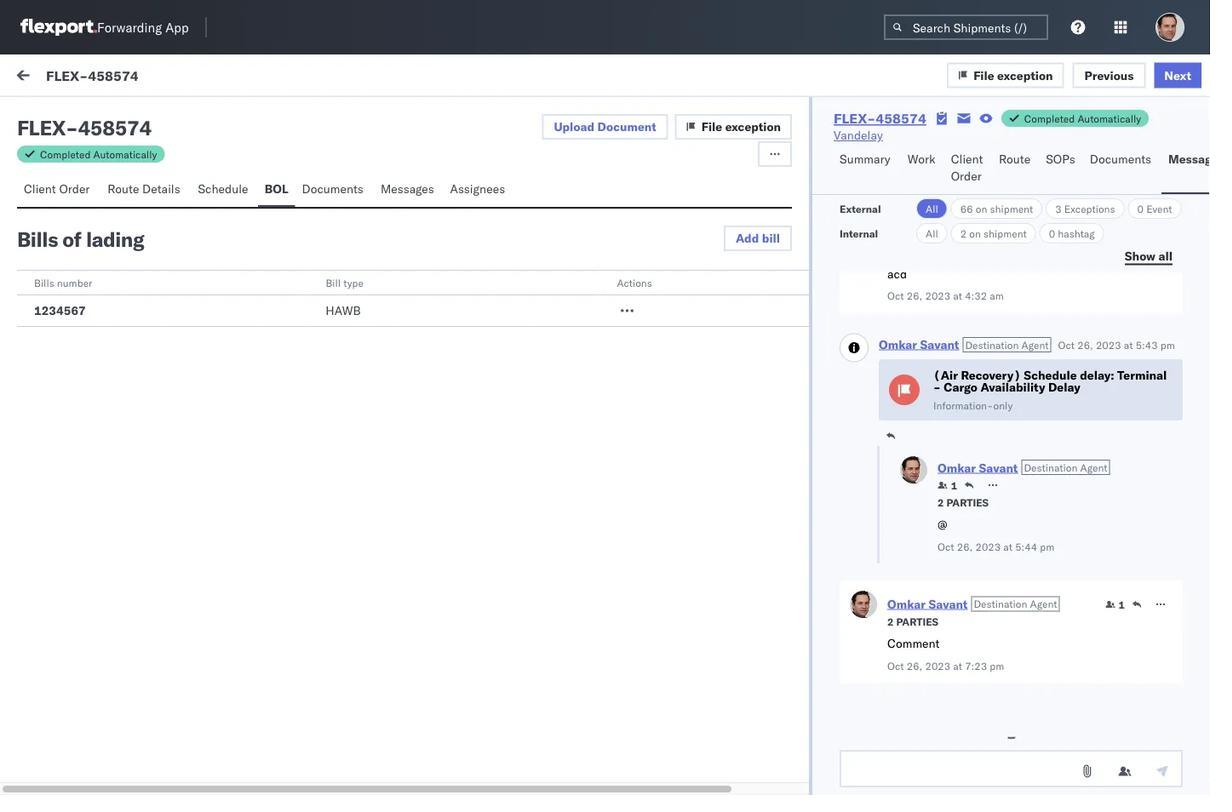 Task type: vqa. For each thing, say whether or not it's contained in the screenshot.
12:59 AM MDT, Nov 5, 2022's "Schedule Delivery Appointment" BUTTON's 1846748
no



Task type: describe. For each thing, give the bounding box(es) containing it.
2 resize handle column header from the left
[[644, 142, 664, 796]]

resize handle column header for message
[[382, 142, 403, 796]]

1 vertical spatial exception
[[725, 119, 781, 134]]

edt for oct 26, 2023, 7:22 pm edt
[[541, 198, 563, 213]]

7:23
[[965, 660, 987, 673]]

1366815
[[969, 351, 1021, 366]]

vandelay link
[[834, 127, 883, 144]]

3 flex- 458574 from the top
[[934, 650, 1014, 664]]

1 vertical spatial delay
[[156, 776, 188, 791]]

summary
[[840, 152, 891, 167]]

upload document button
[[542, 114, 668, 140]]

26, down messages
[[433, 198, 451, 213]]

my
[[17, 66, 44, 89]]

1 vertical spatial completed
[[40, 148, 91, 161]]

related work item/shipment
[[934, 148, 1067, 161]]

oct 26, 2023, 7:22 pm edt
[[410, 198, 563, 213]]

category
[[673, 148, 714, 161]]

2 parties button for comment
[[888, 614, 939, 629]]

all
[[1159, 248, 1173, 263]]

0 for 0 event
[[1138, 202, 1144, 215]]

omkar savant for filing
[[83, 261, 158, 276]]

messag button
[[1162, 144, 1211, 194]]

omkar savant for messaging test.
[[83, 184, 158, 199]]

2023, for 7:00
[[454, 275, 488, 290]]

external (0)
[[27, 108, 97, 123]]

oct 26, 2023 at 5:43 pm
[[1058, 339, 1175, 351]]

1 horizontal spatial documents button
[[1083, 144, 1162, 194]]

messages button
[[374, 174, 443, 207]]

(air
[[934, 368, 958, 383]]

work for my
[[49, 66, 93, 89]]

3 exceptions
[[1056, 202, 1116, 215]]

add
[[736, 231, 759, 246]]

messaging
[[89, 214, 146, 229]]

26, inside the acd oct 26, 2023 at 4:32 am
[[907, 290, 923, 302]]

bill type
[[326, 276, 364, 289]]

@
[[938, 517, 948, 532]]

0 horizontal spatial client order
[[24, 181, 90, 196]]

oct up (air recovery) schedule delay: terminal - cargo availability delay information-only
[[1058, 339, 1075, 351]]

your
[[296, 290, 320, 305]]

show
[[1125, 248, 1156, 263]]

all button for 2
[[917, 223, 948, 244]]

only
[[994, 399, 1013, 412]]

savant up commendation
[[122, 261, 158, 276]]

0 horizontal spatial am
[[58, 290, 74, 305]]

messages
[[381, 181, 434, 196]]

messaging test.
[[89, 214, 174, 229]]

0 horizontal spatial order
[[59, 181, 90, 196]]

delay inside (air recovery) schedule delay: terminal - cargo availability delay information-only
[[1049, 380, 1081, 395]]

0 vertical spatial omkar savant destination agent
[[879, 337, 1049, 352]]

cargo inside (air recovery) schedule delay: terminal - cargo availability delay information-only
[[944, 380, 978, 395]]

document
[[598, 119, 657, 134]]

omkar up messaging
[[83, 184, 119, 199]]

work for related
[[972, 148, 995, 161]]

pm for @
[[1040, 541, 1055, 553]]

pm for 7:00
[[520, 275, 538, 290]]

savant down only
[[979, 460, 1018, 475]]

message
[[53, 148, 94, 161]]

0 horizontal spatial file
[[702, 119, 723, 134]]

sops button
[[1040, 144, 1083, 194]]

2023, for 7:22
[[454, 198, 488, 213]]

summary button
[[833, 144, 901, 194]]

1 button for @
[[938, 479, 958, 492]]

2 parties for @
[[938, 496, 989, 509]]

1 horizontal spatial order
[[951, 169, 982, 184]]

1 horizontal spatial automatically
[[1078, 112, 1142, 125]]

0 vertical spatial 2
[[961, 227, 967, 240]]

0 vertical spatial flex-458574
[[46, 67, 139, 84]]

exceptions
[[1065, 202, 1116, 215]]

1854269
[[969, 275, 1021, 290]]

all for 2
[[926, 227, 939, 240]]

comment oct 26, 2023 at 7:23 pm
[[888, 636, 1005, 673]]

upload document
[[554, 119, 657, 134]]

oct inside @ oct 26, 2023 at 5:44 pm
[[938, 541, 955, 553]]

1 flex- 458574 from the top
[[934, 198, 1014, 213]]

0 horizontal spatial documents button
[[295, 174, 374, 207]]

bills of lading
[[17, 227, 144, 252]]

66
[[961, 202, 973, 215]]

forwarding app link
[[20, 19, 189, 36]]

flex
[[17, 115, 66, 141]]

add bill button
[[724, 226, 792, 251]]

number
[[57, 276, 92, 289]]

route details button
[[101, 174, 191, 207]]

7:22
[[491, 198, 517, 213]]

1 horizontal spatial file
[[974, 68, 995, 82]]

terminal
[[1118, 368, 1167, 383]]

omkar savant button for @
[[938, 460, 1018, 475]]

26, inside @ oct 26, 2023 at 5:44 pm
[[957, 541, 973, 553]]

forwarding
[[97, 19, 162, 35]]

(air recovery) schedule delay: terminal - cargo availability delay information-only
[[934, 368, 1167, 412]]

1 horizontal spatial completed
[[1025, 112, 1075, 125]]

2 on shipment
[[961, 227, 1027, 240]]

oct inside "comment oct 26, 2023 at 7:23 pm"
[[888, 660, 904, 673]]

filing
[[77, 290, 104, 305]]

hawb
[[326, 303, 361, 318]]

recovery)
[[961, 368, 1021, 383]]

flex-458574 link
[[834, 110, 927, 127]]

omkar savant destination agent for @
[[938, 460, 1108, 475]]

at for @
[[1004, 541, 1013, 553]]

omkar savant destination agent for comment
[[888, 597, 1058, 612]]

2 for @
[[938, 496, 944, 509]]

0 horizontal spatial client order button
[[17, 174, 101, 207]]

forwarding app
[[97, 19, 189, 35]]

resize handle column header for related work item/shipment
[[1167, 142, 1188, 796]]

bill
[[762, 231, 780, 246]]

assignees button
[[443, 174, 515, 207]]

0 vertical spatial omkar savant button
[[879, 337, 960, 352]]

commendation
[[117, 290, 197, 305]]

import work button
[[120, 55, 200, 101]]

work button
[[901, 144, 945, 194]]

schedule inside 'button'
[[198, 181, 248, 196]]

flex- 1366815
[[934, 351, 1021, 366]]

(0) for external (0)
[[75, 108, 97, 123]]

0 horizontal spatial file exception
[[702, 119, 781, 134]]

1 for comment
[[1119, 598, 1125, 611]]

on for 66
[[976, 202, 988, 215]]

1 horizontal spatial client order
[[951, 152, 983, 184]]

omkar down acd
[[879, 337, 917, 352]]

bills number
[[34, 276, 92, 289]]

agent for comment
[[1030, 598, 1058, 611]]

0 vertical spatial pm
[[1161, 339, 1175, 351]]

0 hashtag
[[1049, 227, 1095, 240]]

flexport. image
[[20, 19, 97, 36]]

1 horizontal spatial client order button
[[945, 144, 992, 194]]

show all button
[[1115, 244, 1183, 269]]

1 horizontal spatial file exception
[[974, 68, 1053, 82]]

oct 26, 2023, 7:00 pm edt
[[410, 275, 563, 290]]

0 vertical spatial agent
[[1022, 339, 1049, 351]]

oct down messages
[[410, 198, 430, 213]]

parties for comment
[[897, 615, 939, 628]]

event
[[1147, 202, 1173, 215]]

previous button
[[1073, 62, 1146, 88]]

schedule button
[[191, 174, 258, 207]]

- right "actions"
[[672, 275, 679, 290]]

bills for bills number
[[34, 276, 54, 289]]

2 parties button for @
[[938, 495, 989, 509]]

client for the leftmost the client order button
[[24, 181, 56, 196]]

of
[[62, 227, 81, 252]]

route details
[[108, 181, 180, 196]]

next
[[1165, 68, 1192, 82]]

shipment for 2 on shipment
[[984, 227, 1027, 240]]

omkar savant button for comment
[[888, 597, 968, 612]]

hashtag
[[1058, 227, 1095, 240]]

morale!
[[323, 290, 363, 305]]

item/shipment
[[997, 148, 1067, 161]]

shipment for 66 on shipment
[[990, 202, 1033, 215]]

omkar up the comment
[[888, 597, 926, 612]]

acd oct 26, 2023 at 4:32 am
[[888, 266, 1004, 302]]

0 vertical spatial documents
[[1090, 152, 1152, 167]]

type
[[343, 276, 364, 289]]

improve
[[250, 290, 293, 305]]

actions
[[617, 276, 652, 289]]

internal (0) button
[[107, 101, 191, 134]]

i
[[51, 290, 55, 305]]

2 for comment
[[888, 615, 894, 628]]

add bill
[[736, 231, 780, 246]]

all for 66
[[926, 202, 939, 215]]



Task type: locate. For each thing, give the bounding box(es) containing it.
omkar savant button up (air
[[879, 337, 960, 352]]

external (0) button
[[20, 101, 107, 134]]

66 on shipment
[[961, 202, 1033, 215]]

availability inside (air recovery) schedule delay: terminal - cargo availability delay information-only
[[981, 380, 1046, 395]]

0 vertical spatial 0
[[1138, 202, 1144, 215]]

at left 7:23
[[954, 660, 963, 673]]

destination up recovery)
[[965, 339, 1019, 351]]

0 vertical spatial exception
[[998, 68, 1053, 82]]

all button left 66
[[917, 198, 948, 219]]

2023 left 4:32
[[926, 290, 951, 302]]

completed automatically up the sops
[[1025, 112, 1142, 125]]

2023, down the assignees
[[454, 198, 488, 213]]

1 vertical spatial cargo
[[51, 776, 85, 791]]

2 all button from the top
[[917, 223, 948, 244]]

vandelay
[[834, 128, 883, 143]]

1 horizontal spatial (0)
[[159, 108, 181, 123]]

file down 'search shipments (/)' 'text box'
[[974, 68, 995, 82]]

1 vertical spatial automatically
[[93, 148, 157, 161]]

to
[[236, 290, 247, 305]]

1 vertical spatial shipment
[[984, 227, 1027, 240]]

shipment up 2 on shipment
[[990, 202, 1033, 215]]

work right import
[[165, 70, 193, 85]]

destination for @
[[1024, 461, 1078, 474]]

bills up i
[[34, 276, 54, 289]]

0 vertical spatial file
[[974, 68, 995, 82]]

2 pm from the top
[[520, 275, 538, 290]]

1 vertical spatial pm
[[1040, 541, 1055, 553]]

1 horizontal spatial documents
[[1090, 152, 1152, 167]]

0 horizontal spatial 0
[[1049, 227, 1056, 240]]

edt
[[541, 198, 563, 213], [541, 275, 563, 290]]

1 vertical spatial 2 parties
[[888, 615, 939, 628]]

0 horizontal spatial work
[[165, 70, 193, 85]]

2 all from the top
[[926, 227, 939, 240]]

internal (0)
[[114, 108, 181, 123]]

2 up @
[[938, 496, 944, 509]]

client order down message
[[24, 181, 90, 196]]

1 button for comment
[[1106, 598, 1125, 612]]

0 vertical spatial delay
[[1049, 380, 1081, 395]]

0 vertical spatial 2023,
[[454, 198, 488, 213]]

import work
[[126, 70, 193, 85]]

internal down import
[[114, 108, 156, 123]]

1 vertical spatial bills
[[34, 276, 54, 289]]

4 flex- 458574 from the top
[[934, 760, 1014, 775]]

schedule
[[198, 181, 248, 196], [1024, 368, 1077, 383]]

app
[[165, 19, 189, 35]]

0 for 0 hashtag
[[1049, 227, 1056, 240]]

1 horizontal spatial exception
[[998, 68, 1053, 82]]

0 horizontal spatial 2
[[888, 615, 894, 628]]

0 vertical spatial availability
[[981, 380, 1046, 395]]

client order up 66
[[951, 152, 983, 184]]

1 horizontal spatial completed automatically
[[1025, 112, 1142, 125]]

0 horizontal spatial pm
[[990, 660, 1005, 673]]

2 horizontal spatial pm
[[1161, 339, 1175, 351]]

delay:
[[1080, 368, 1115, 383]]

None text field
[[840, 750, 1183, 788]]

at for acd
[[954, 290, 963, 302]]

- inside (air recovery) schedule delay: terminal - cargo availability delay information-only
[[934, 380, 941, 395]]

savant up (air
[[920, 337, 960, 352]]

1 horizontal spatial client
[[951, 152, 983, 167]]

0 vertical spatial edt
[[541, 198, 563, 213]]

1 resize handle column header from the left
[[382, 142, 403, 796]]

internal inside button
[[114, 108, 156, 123]]

assignees
[[450, 181, 505, 196]]

flex - 458574
[[17, 115, 152, 141]]

pm for 7:22
[[520, 198, 538, 213]]

1 vertical spatial client
[[24, 181, 56, 196]]

1 (0) from the left
[[75, 108, 97, 123]]

details
[[142, 181, 180, 196]]

completed down flex - 458574
[[40, 148, 91, 161]]

2023 inside the acd oct 26, 2023 at 4:32 am
[[926, 290, 951, 302]]

pm right 7:22
[[520, 198, 538, 213]]

order down message
[[59, 181, 90, 196]]

26,
[[433, 198, 451, 213], [433, 275, 451, 290], [907, 290, 923, 302], [1078, 339, 1094, 351], [957, 541, 973, 553], [907, 660, 923, 673]]

client for the client order button to the right
[[951, 152, 983, 167]]

a
[[107, 290, 114, 305]]

resize handle column header
[[382, 142, 403, 796], [644, 142, 664, 796], [905, 142, 926, 796], [1167, 142, 1188, 796]]

client order button up 66
[[945, 144, 992, 194]]

pm inside @ oct 26, 2023 at 5:44 pm
[[1040, 541, 1055, 553]]

documents button right bol
[[295, 174, 374, 207]]

1 vertical spatial route
[[108, 181, 139, 196]]

0 horizontal spatial flex-458574
[[46, 67, 139, 84]]

flex-458574 down forwarding app "link"
[[46, 67, 139, 84]]

omkar up @
[[938, 460, 976, 475]]

1 button
[[938, 479, 958, 492], [1106, 598, 1125, 612]]

edt right the 7:00
[[541, 275, 563, 290]]

(0) for internal (0)
[[159, 108, 181, 123]]

file exception
[[974, 68, 1053, 82], [702, 119, 781, 134]]

file exception down 'search shipments (/)' 'text box'
[[974, 68, 1053, 82]]

2023 down the comment
[[926, 660, 951, 673]]

pm right the 5:44
[[1040, 541, 1055, 553]]

omkar up number
[[83, 261, 119, 276]]

2 vertical spatial 2
[[888, 615, 894, 628]]

internal down summary button
[[840, 227, 879, 240]]

savant up messaging test.
[[122, 184, 158, 199]]

1 horizontal spatial delay
[[1049, 380, 1081, 395]]

external for external (0)
[[27, 108, 72, 123]]

completed up item/shipment on the right top of the page
[[1025, 112, 1075, 125]]

1234567
[[34, 303, 86, 318]]

0 horizontal spatial documents
[[302, 181, 364, 196]]

2 parties button up the comment
[[888, 614, 939, 629]]

shipment
[[990, 202, 1033, 215], [984, 227, 1027, 240]]

resize handle column header for category
[[905, 142, 926, 796]]

show all
[[1125, 248, 1173, 263]]

1 horizontal spatial work
[[908, 152, 936, 167]]

0 horizontal spatial internal
[[114, 108, 156, 123]]

1 vertical spatial edt
[[541, 275, 563, 290]]

1 vertical spatial file exception
[[702, 119, 781, 134]]

0 vertical spatial work
[[165, 70, 193, 85]]

flex-458574 up vandelay
[[834, 110, 927, 127]]

destination down the 5:44
[[974, 598, 1028, 611]]

26, left the 7:00
[[433, 275, 451, 290]]

omkar savant up messaging
[[83, 184, 158, 199]]

on for 2
[[970, 227, 981, 240]]

savant up "comment oct 26, 2023 at 7:23 pm"
[[929, 597, 968, 612]]

pm
[[520, 198, 538, 213], [520, 275, 538, 290]]

oct inside the acd oct 26, 2023 at 4:32 am
[[888, 290, 904, 302]]

acd
[[888, 266, 907, 281]]

1 vertical spatial all button
[[917, 223, 948, 244]]

(0) inside external (0) button
[[75, 108, 97, 123]]

1 all button from the top
[[917, 198, 948, 219]]

oct right type
[[410, 275, 430, 290]]

destination
[[965, 339, 1019, 351], [1024, 461, 1078, 474], [974, 598, 1028, 611]]

3 resize handle column header from the left
[[905, 142, 926, 796]]

internal for internal (0)
[[114, 108, 156, 123]]

omkar savant button down information-
[[938, 460, 1018, 475]]

schedule inside (air recovery) schedule delay: terminal - cargo availability delay information-only
[[1024, 368, 1077, 383]]

all left 66
[[926, 202, 939, 215]]

1 vertical spatial omkar savant button
[[938, 460, 1018, 475]]

0 vertical spatial schedule
[[198, 181, 248, 196]]

1 horizontal spatial parties
[[947, 496, 989, 509]]

26, up delay:
[[1078, 339, 1094, 351]]

1 pm from the top
[[520, 198, 538, 213]]

at
[[954, 290, 963, 302], [1124, 339, 1133, 351], [1004, 541, 1013, 553], [954, 660, 963, 673]]

client order button down message
[[17, 174, 101, 207]]

1 vertical spatial omkar savant
[[83, 261, 158, 276]]

0 vertical spatial file exception
[[974, 68, 1053, 82]]

1 vertical spatial file
[[702, 119, 723, 134]]

route left the sops
[[999, 152, 1031, 167]]

1 vertical spatial documents
[[302, 181, 364, 196]]

26, down acd
[[907, 290, 923, 302]]

2023 up delay:
[[1096, 339, 1122, 351]]

1 horizontal spatial 1 button
[[1106, 598, 1125, 612]]

(0) inside 'internal (0)' button
[[159, 108, 181, 123]]

am right i
[[58, 290, 74, 305]]

edt for oct 26, 2023, 7:00 pm edt
[[541, 275, 563, 290]]

0 vertical spatial 2 parties
[[938, 496, 989, 509]]

omkar savant destination agent
[[879, 337, 1049, 352], [938, 460, 1108, 475], [888, 597, 1058, 612]]

work inside "button"
[[908, 152, 936, 167]]

2 omkar savant from the top
[[83, 261, 158, 276]]

file exception up category
[[702, 119, 781, 134]]

bol
[[265, 181, 288, 196]]

lading
[[86, 227, 144, 252]]

parties up @
[[947, 496, 989, 509]]

1 vertical spatial 2023,
[[454, 275, 488, 290]]

at left the 5:44
[[1004, 541, 1013, 553]]

schedule left bol
[[198, 181, 248, 196]]

route up messaging
[[108, 181, 139, 196]]

my work
[[17, 66, 93, 89]]

parties up the comment
[[897, 615, 939, 628]]

0 horizontal spatial availability
[[88, 776, 153, 791]]

pm
[[1161, 339, 1175, 351], [1040, 541, 1055, 553], [990, 660, 1005, 673]]

client
[[951, 152, 983, 167], [24, 181, 56, 196]]

omkar savant down lading
[[83, 261, 158, 276]]

1 all from the top
[[926, 202, 939, 215]]

internal
[[114, 108, 156, 123], [840, 227, 879, 240]]

automatically
[[1078, 112, 1142, 125], [93, 148, 157, 161]]

work up external (0)
[[49, 66, 93, 89]]

2023,
[[454, 198, 488, 213], [454, 275, 488, 290]]

0 horizontal spatial 1
[[951, 479, 958, 492]]

0 horizontal spatial (0)
[[75, 108, 97, 123]]

order down related
[[951, 169, 982, 184]]

0 vertical spatial pm
[[520, 198, 538, 213]]

shipment down the 66 on shipment
[[984, 227, 1027, 240]]

all button for 66
[[917, 198, 948, 219]]

0 horizontal spatial completed automatically
[[40, 148, 157, 161]]

external inside button
[[27, 108, 72, 123]]

2 parties up the comment
[[888, 615, 939, 628]]

1 vertical spatial availability
[[88, 776, 153, 791]]

1 2023, from the top
[[454, 198, 488, 213]]

- up information-
[[934, 380, 941, 395]]

documents up the exceptions
[[1090, 152, 1152, 167]]

1 horizontal spatial pm
[[1040, 541, 1055, 553]]

1 edt from the top
[[541, 198, 563, 213]]

1 horizontal spatial external
[[840, 202, 881, 215]]

at inside the acd oct 26, 2023 at 4:32 am
[[954, 290, 963, 302]]

-
[[66, 115, 78, 141], [672, 198, 679, 213], [672, 275, 679, 290], [934, 380, 941, 395]]

client order button
[[945, 144, 992, 194], [17, 174, 101, 207]]

delay
[[1049, 380, 1081, 395], [156, 776, 188, 791]]

1 for @
[[951, 479, 958, 492]]

pm right 5:43
[[1161, 339, 1175, 351]]

on right 66
[[976, 202, 988, 215]]

route for route
[[999, 152, 1031, 167]]

test.
[[149, 214, 174, 229]]

1 horizontal spatial 0
[[1138, 202, 1144, 215]]

1 vertical spatial agent
[[1081, 461, 1108, 474]]

route button
[[992, 144, 1040, 194]]

route for route details
[[108, 181, 139, 196]]

parties for @
[[947, 496, 989, 509]]

internal for internal
[[840, 227, 879, 240]]

1 vertical spatial 2 parties button
[[888, 614, 939, 629]]

external down my work
[[27, 108, 72, 123]]

26, left the 5:44
[[957, 541, 973, 553]]

(0) up message
[[75, 108, 97, 123]]

2023, left the 7:00
[[454, 275, 488, 290]]

automatically up route details
[[93, 148, 157, 161]]

bills for bills of lading
[[17, 227, 58, 252]]

0 horizontal spatial external
[[27, 108, 72, 123]]

1 horizontal spatial flex-458574
[[834, 110, 927, 127]]

0 horizontal spatial delay
[[156, 776, 188, 791]]

5:44
[[1016, 541, 1038, 553]]

0 vertical spatial route
[[999, 152, 1031, 167]]

0 horizontal spatial completed
[[40, 148, 91, 161]]

file up category
[[702, 119, 723, 134]]

0 vertical spatial on
[[976, 202, 988, 215]]

2
[[961, 227, 967, 240], [938, 496, 944, 509], [888, 615, 894, 628]]

order
[[951, 169, 982, 184], [59, 181, 90, 196]]

26, down the comment
[[907, 660, 923, 673]]

2 vertical spatial omkar savant button
[[888, 597, 968, 612]]

pm for comment
[[990, 660, 1005, 673]]

completed
[[1025, 112, 1075, 125], [40, 148, 91, 161]]

pm right 7:23
[[990, 660, 1005, 673]]

agent for @
[[1081, 461, 1108, 474]]

client down message
[[24, 181, 56, 196]]

0 vertical spatial external
[[27, 108, 72, 123]]

related
[[934, 148, 970, 161]]

(0) down import work button
[[159, 108, 181, 123]]

0 horizontal spatial route
[[108, 181, 139, 196]]

2 2023, from the top
[[454, 275, 488, 290]]

agent
[[1022, 339, 1049, 351], [1081, 461, 1108, 474], [1030, 598, 1058, 611]]

1 vertical spatial 0
[[1049, 227, 1056, 240]]

2 flex- 458574 from the top
[[934, 539, 1014, 554]]

2023 left the 5:44
[[976, 541, 1001, 553]]

previous
[[1085, 68, 1134, 82]]

1 vertical spatial omkar savant destination agent
[[938, 460, 1108, 475]]

flex-
[[46, 67, 88, 84], [834, 110, 876, 127], [934, 198, 969, 213], [934, 275, 969, 290], [934, 351, 969, 366], [934, 539, 969, 554], [934, 650, 969, 664], [934, 760, 969, 775]]

all button up the acd oct 26, 2023 at 4:32 am
[[917, 223, 948, 244]]

bill
[[326, 276, 341, 289]]

next button
[[1155, 62, 1202, 88]]

- down category
[[672, 198, 679, 213]]

import
[[126, 70, 162, 85]]

external for external
[[840, 202, 881, 215]]

cargo availability delay
[[51, 776, 188, 791]]

work inside button
[[165, 70, 193, 85]]

Search Shipments (/) text field
[[884, 14, 1049, 40]]

at inside @ oct 26, 2023 at 5:44 pm
[[1004, 541, 1013, 553]]

2 down 66
[[961, 227, 967, 240]]

omkar savant
[[83, 184, 158, 199], [83, 261, 158, 276]]

destination down (air recovery) schedule delay: terminal - cargo availability delay information-only
[[1024, 461, 1078, 474]]

0 left hashtag
[[1049, 227, 1056, 240]]

0 vertical spatial internal
[[114, 108, 156, 123]]

0 horizontal spatial cargo
[[51, 776, 85, 791]]

omkar savant destination agent up (air
[[879, 337, 1049, 352]]

2 parties for comment
[[888, 615, 939, 628]]

1 vertical spatial work
[[908, 152, 936, 167]]

exception
[[998, 68, 1053, 82], [725, 119, 781, 134]]

- up message
[[66, 115, 78, 141]]

1 vertical spatial completed automatically
[[40, 148, 157, 161]]

documents right bol
[[302, 181, 364, 196]]

0 left event
[[1138, 202, 1144, 215]]

am inside the acd oct 26, 2023 at 4:32 am
[[990, 290, 1004, 302]]

external
[[27, 108, 72, 123], [840, 202, 881, 215]]

0 vertical spatial 1
[[951, 479, 958, 492]]

client right work "button"
[[951, 152, 983, 167]]

(0)
[[75, 108, 97, 123], [159, 108, 181, 123]]

1 vertical spatial external
[[840, 202, 881, 215]]

0 vertical spatial destination
[[965, 339, 1019, 351]]

0 vertical spatial 2 parties button
[[938, 495, 989, 509]]

7:00
[[491, 275, 517, 290]]

0 event
[[1138, 202, 1173, 215]]

1 omkar savant from the top
[[83, 184, 158, 199]]

2023 inside @ oct 26, 2023 at 5:44 pm
[[976, 541, 1001, 553]]

1 horizontal spatial 2
[[938, 496, 944, 509]]

2 parties up @
[[938, 496, 989, 509]]

1 horizontal spatial schedule
[[1024, 368, 1077, 383]]

route
[[999, 152, 1031, 167], [108, 181, 139, 196]]

26, inside "comment oct 26, 2023 at 7:23 pm"
[[907, 660, 923, 673]]

on down 66
[[970, 227, 981, 240]]

documents button up 0 event at the right
[[1083, 144, 1162, 194]]

1 horizontal spatial internal
[[840, 227, 879, 240]]

0 vertical spatial automatically
[[1078, 112, 1142, 125]]

at left 5:43
[[1124, 339, 1133, 351]]

4 resize handle column header from the left
[[1167, 142, 1188, 796]]

sops
[[1046, 152, 1076, 167]]

2 edt from the top
[[541, 275, 563, 290]]

all button
[[917, 198, 948, 219], [917, 223, 948, 244]]

1 vertical spatial schedule
[[1024, 368, 1077, 383]]

oct
[[410, 198, 430, 213], [410, 275, 430, 290], [888, 290, 904, 302], [1058, 339, 1075, 351], [938, 541, 955, 553], [888, 660, 904, 673]]

1 vertical spatial internal
[[840, 227, 879, 240]]

1 vertical spatial 1 button
[[1106, 598, 1125, 612]]

all up the acd oct 26, 2023 at 4:32 am
[[926, 227, 939, 240]]

am
[[990, 290, 1004, 302], [58, 290, 74, 305]]

omkar savant button up the comment
[[888, 597, 968, 612]]

0 vertical spatial completed automatically
[[1025, 112, 1142, 125]]

oct down acd
[[888, 290, 904, 302]]

@ oct 26, 2023 at 5:44 pm
[[938, 517, 1055, 553]]

0 vertical spatial omkar savant
[[83, 184, 158, 199]]

1 vertical spatial flex-458574
[[834, 110, 927, 127]]

2 parties button up @
[[938, 495, 989, 509]]

at for comment
[[954, 660, 963, 673]]

0 vertical spatial 1 button
[[938, 479, 958, 492]]

5:43
[[1136, 339, 1158, 351]]

at inside "comment oct 26, 2023 at 7:23 pm"
[[954, 660, 963, 673]]

comment
[[888, 636, 940, 651]]

destination for comment
[[974, 598, 1028, 611]]

2 (0) from the left
[[159, 108, 181, 123]]

1 vertical spatial destination
[[1024, 461, 1078, 474]]

information-
[[934, 399, 994, 412]]

2023 for comment
[[926, 660, 951, 673]]

pm inside "comment oct 26, 2023 at 7:23 pm"
[[990, 660, 1005, 673]]

2023 inside "comment oct 26, 2023 at 7:23 pm"
[[926, 660, 951, 673]]

1 vertical spatial parties
[[897, 615, 939, 628]]

0 horizontal spatial client
[[24, 181, 56, 196]]

at left 4:32
[[954, 290, 963, 302]]

2023 for acd
[[926, 290, 951, 302]]

2 parties
[[938, 496, 989, 509], [888, 615, 939, 628]]

2023 for @
[[976, 541, 1001, 553]]

work right related
[[972, 148, 995, 161]]



